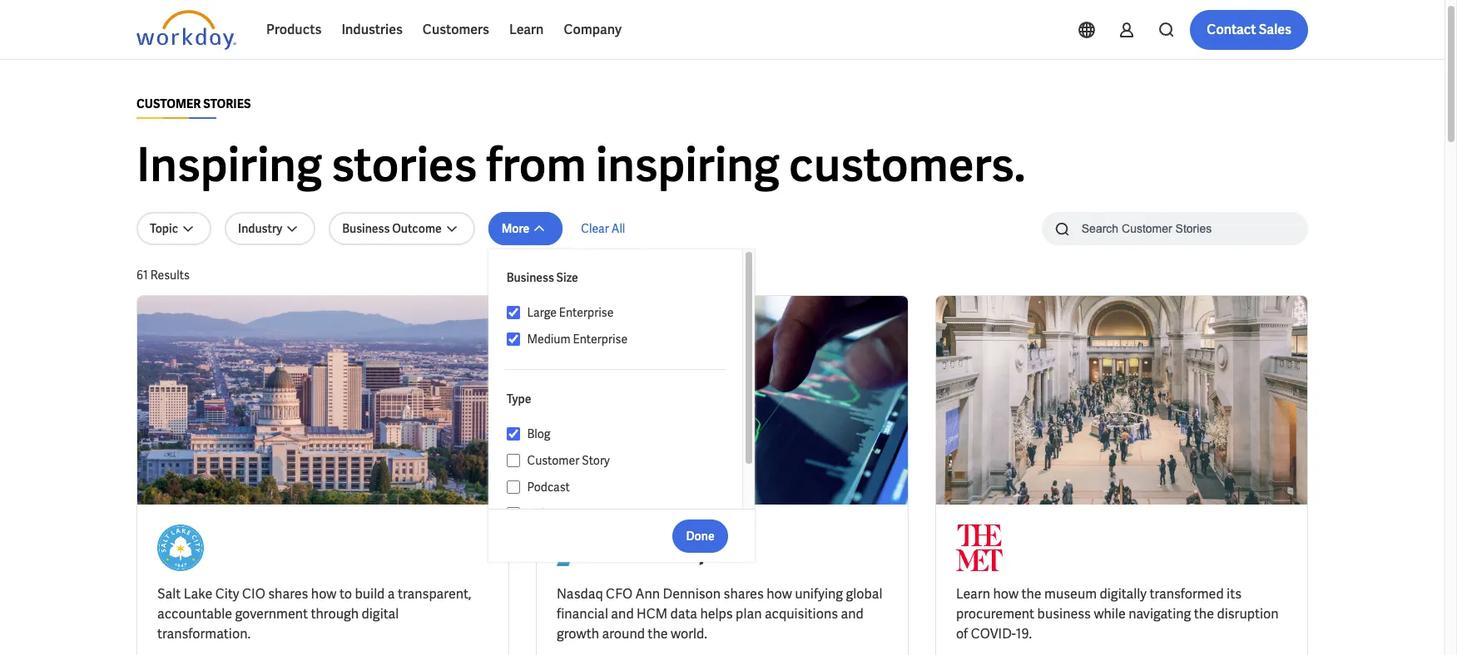 Task type: vqa. For each thing, say whether or not it's contained in the screenshot.
Customers
yes



Task type: locate. For each thing, give the bounding box(es) containing it.
sales
[[1259, 21, 1292, 38]]

and
[[611, 606, 634, 623], [841, 606, 864, 623]]

learn for learn how the museum digitally transformed its procurement business while navigating the disruption of covid-19.
[[956, 586, 990, 603]]

19.
[[1016, 626, 1032, 643]]

0 horizontal spatial business
[[342, 221, 390, 236]]

0 vertical spatial the
[[1022, 586, 1042, 603]]

business up large
[[507, 270, 554, 285]]

transparent,
[[398, 586, 472, 603]]

a
[[388, 586, 395, 603]]

topic button
[[136, 212, 211, 246]]

clear all button
[[576, 212, 630, 246]]

and down global on the right of page
[[841, 606, 864, 623]]

enterprise up the medium enterprise
[[559, 305, 614, 320]]

financial
[[557, 606, 608, 623]]

0 vertical spatial business
[[342, 221, 390, 236]]

1 horizontal spatial shares
[[724, 586, 764, 603]]

video link
[[521, 504, 726, 524]]

the down 'transformed'
[[1194, 606, 1214, 623]]

1 horizontal spatial how
[[767, 586, 792, 603]]

done
[[686, 529, 715, 544]]

learn
[[509, 21, 544, 38], [956, 586, 990, 603]]

salt lake city corporation image
[[157, 525, 204, 572]]

learn left company
[[509, 21, 544, 38]]

0 horizontal spatial shares
[[268, 586, 308, 603]]

learn for learn
[[509, 21, 544, 38]]

1 vertical spatial enterprise
[[573, 332, 628, 347]]

business
[[342, 221, 390, 236], [507, 270, 554, 285]]

how up acquisitions
[[767, 586, 792, 603]]

business outcome
[[342, 221, 442, 236]]

0 horizontal spatial the
[[648, 626, 668, 643]]

1 horizontal spatial business
[[507, 270, 554, 285]]

business left outcome
[[342, 221, 390, 236]]

2 horizontal spatial how
[[993, 586, 1019, 603]]

1 and from the left
[[611, 606, 634, 623]]

2 vertical spatial the
[[648, 626, 668, 643]]

how
[[311, 586, 337, 603], [767, 586, 792, 603], [993, 586, 1019, 603]]

enterprise
[[559, 305, 614, 320], [573, 332, 628, 347]]

business for business outcome
[[342, 221, 390, 236]]

None checkbox
[[507, 305, 521, 320], [507, 332, 521, 347], [507, 480, 521, 495], [507, 305, 521, 320], [507, 332, 521, 347], [507, 480, 521, 495]]

0 vertical spatial enterprise
[[559, 305, 614, 320]]

data
[[671, 606, 697, 623]]

large enterprise link
[[521, 303, 726, 323]]

enterprise for large enterprise
[[559, 305, 614, 320]]

transformed
[[1150, 586, 1224, 603]]

of
[[956, 626, 968, 643]]

how up procurement
[[993, 586, 1019, 603]]

hcm
[[637, 606, 668, 623]]

blog link
[[521, 424, 726, 444]]

3 how from the left
[[993, 586, 1019, 603]]

and up around
[[611, 606, 634, 623]]

2 horizontal spatial the
[[1194, 606, 1214, 623]]

1 shares from the left
[[268, 586, 308, 603]]

inspiring
[[596, 135, 780, 196]]

customers button
[[413, 10, 499, 50]]

transformation.
[[157, 626, 251, 643]]

how for to
[[311, 586, 337, 603]]

None checkbox
[[507, 427, 521, 442], [507, 454, 521, 469], [507, 507, 521, 522], [507, 427, 521, 442], [507, 454, 521, 469], [507, 507, 521, 522]]

ann
[[635, 586, 660, 603]]

contact
[[1207, 21, 1256, 38]]

the down hcm
[[648, 626, 668, 643]]

the up business at right bottom
[[1022, 586, 1042, 603]]

1 vertical spatial learn
[[956, 586, 990, 603]]

build
[[355, 586, 385, 603]]

learn inside 'dropdown button'
[[509, 21, 544, 38]]

learn inside 'learn how the museum digitally transformed its procurement business while navigating the disruption of covid-19.'
[[956, 586, 990, 603]]

enterprise inside 'link'
[[573, 332, 628, 347]]

contact sales link
[[1190, 10, 1308, 50]]

0 vertical spatial learn
[[509, 21, 544, 38]]

products
[[266, 21, 322, 38]]

company
[[564, 21, 622, 38]]

helps
[[700, 606, 733, 623]]

customers
[[423, 21, 489, 38]]

business size
[[507, 270, 578, 285]]

0 horizontal spatial learn
[[509, 21, 544, 38]]

accountable
[[157, 606, 232, 623]]

large enterprise
[[527, 305, 614, 320]]

0 horizontal spatial and
[[611, 606, 634, 623]]

shares up the plan
[[724, 586, 764, 603]]

learn up procurement
[[956, 586, 990, 603]]

covid-
[[971, 626, 1016, 643]]

shares for through
[[268, 586, 308, 603]]

1 horizontal spatial learn
[[956, 586, 990, 603]]

enterprise down large enterprise link at the top of page
[[573, 332, 628, 347]]

2 how from the left
[[767, 586, 792, 603]]

shares up government
[[268, 586, 308, 603]]

shares inside nasdaq cfo ann dennison shares how unifying global financial and hcm data helps plan acquisitions and growth around the world.
[[724, 586, 764, 603]]

shares inside salt lake city cio shares how to build a transparent, accountable government through digital transformation.
[[268, 586, 308, 603]]

podcast link
[[521, 478, 726, 498]]

medium
[[527, 332, 571, 347]]

how left to
[[311, 586, 337, 603]]

business inside button
[[342, 221, 390, 236]]

dennison
[[663, 586, 721, 603]]

industries button
[[332, 10, 413, 50]]

0 horizontal spatial how
[[311, 586, 337, 603]]

1 vertical spatial business
[[507, 270, 554, 285]]

1 horizontal spatial and
[[841, 606, 864, 623]]

how inside salt lake city cio shares how to build a transparent, accountable government through digital transformation.
[[311, 586, 337, 603]]

outcome
[[392, 221, 442, 236]]

nasdaq image
[[557, 525, 703, 572]]

inspiring
[[136, 135, 322, 196]]

medium enterprise link
[[521, 330, 726, 350]]

1 how from the left
[[311, 586, 337, 603]]

industry button
[[225, 212, 316, 246]]

2 shares from the left
[[724, 586, 764, 603]]

the
[[1022, 586, 1042, 603], [1194, 606, 1214, 623], [648, 626, 668, 643]]

cio
[[242, 586, 265, 603]]

stories
[[203, 97, 251, 112]]

how inside nasdaq cfo ann dennison shares how unifying global financial and hcm data helps plan acquisitions and growth around the world.
[[767, 586, 792, 603]]



Task type: describe. For each thing, give the bounding box(es) containing it.
customer story link
[[521, 451, 726, 471]]

from
[[486, 135, 587, 196]]

clear
[[581, 221, 609, 236]]

acquisitions
[[765, 606, 838, 623]]

all
[[612, 221, 625, 236]]

plan
[[736, 606, 762, 623]]

more button
[[488, 212, 563, 246]]

unifying
[[795, 586, 843, 603]]

the inside nasdaq cfo ann dennison shares how unifying global financial and hcm data helps plan acquisitions and growth around the world.
[[648, 626, 668, 643]]

how for unifying
[[767, 586, 792, 603]]

learn button
[[499, 10, 554, 50]]

inspiring stories from inspiring customers.
[[136, 135, 1026, 196]]

go to the homepage image
[[136, 10, 236, 50]]

government
[[235, 606, 308, 623]]

industry
[[238, 221, 282, 236]]

61
[[136, 268, 148, 283]]

growth
[[557, 626, 599, 643]]

stories
[[331, 135, 477, 196]]

results
[[150, 268, 190, 283]]

company button
[[554, 10, 632, 50]]

type
[[507, 392, 531, 407]]

learn how the museum digitally transformed its procurement business while navigating the disruption of covid-19.
[[956, 586, 1279, 643]]

nasdaq
[[557, 586, 603, 603]]

global
[[846, 586, 883, 603]]

through
[[311, 606, 359, 623]]

navigating
[[1129, 606, 1191, 623]]

salt
[[157, 586, 181, 603]]

business
[[1038, 606, 1091, 623]]

1 vertical spatial the
[[1194, 606, 1214, 623]]

large
[[527, 305, 557, 320]]

cfo
[[606, 586, 633, 603]]

how inside 'learn how the museum digitally transformed its procurement business while navigating the disruption of covid-19.'
[[993, 586, 1019, 603]]

customer
[[527, 454, 580, 469]]

digital
[[362, 606, 399, 623]]

size
[[556, 270, 578, 285]]

around
[[602, 626, 645, 643]]

customer stories
[[136, 97, 251, 112]]

nasdaq cfo ann dennison shares how unifying global financial and hcm data helps plan acquisitions and growth around the world.
[[557, 586, 883, 643]]

metropolitan museum of art image
[[956, 525, 1003, 572]]

blog
[[527, 427, 551, 442]]

salt lake city cio shares how to build a transparent, accountable government through digital transformation.
[[157, 586, 472, 643]]

city
[[215, 586, 239, 603]]

business outcome button
[[329, 212, 475, 246]]

customer
[[136, 97, 201, 112]]

story
[[582, 454, 610, 469]]

video
[[527, 507, 557, 522]]

digitally
[[1100, 586, 1147, 603]]

1 horizontal spatial the
[[1022, 586, 1042, 603]]

museum
[[1045, 586, 1097, 603]]

its
[[1227, 586, 1242, 603]]

shares for helps
[[724, 586, 764, 603]]

more
[[502, 221, 530, 236]]

customer story
[[527, 454, 610, 469]]

Search Customer Stories text field
[[1072, 214, 1276, 243]]

2 and from the left
[[841, 606, 864, 623]]

contact sales
[[1207, 21, 1292, 38]]

world.
[[671, 626, 707, 643]]

enterprise for medium enterprise
[[573, 332, 628, 347]]

business for business size
[[507, 270, 554, 285]]

while
[[1094, 606, 1126, 623]]

to
[[339, 586, 352, 603]]

61 results
[[136, 268, 190, 283]]

disruption
[[1217, 606, 1279, 623]]

clear all
[[581, 221, 625, 236]]

done button
[[673, 520, 728, 553]]

podcast
[[527, 480, 570, 495]]

topic
[[150, 221, 178, 236]]

products button
[[256, 10, 332, 50]]

customers.
[[789, 135, 1026, 196]]

medium enterprise
[[527, 332, 628, 347]]

industries
[[342, 21, 403, 38]]

lake
[[184, 586, 212, 603]]



